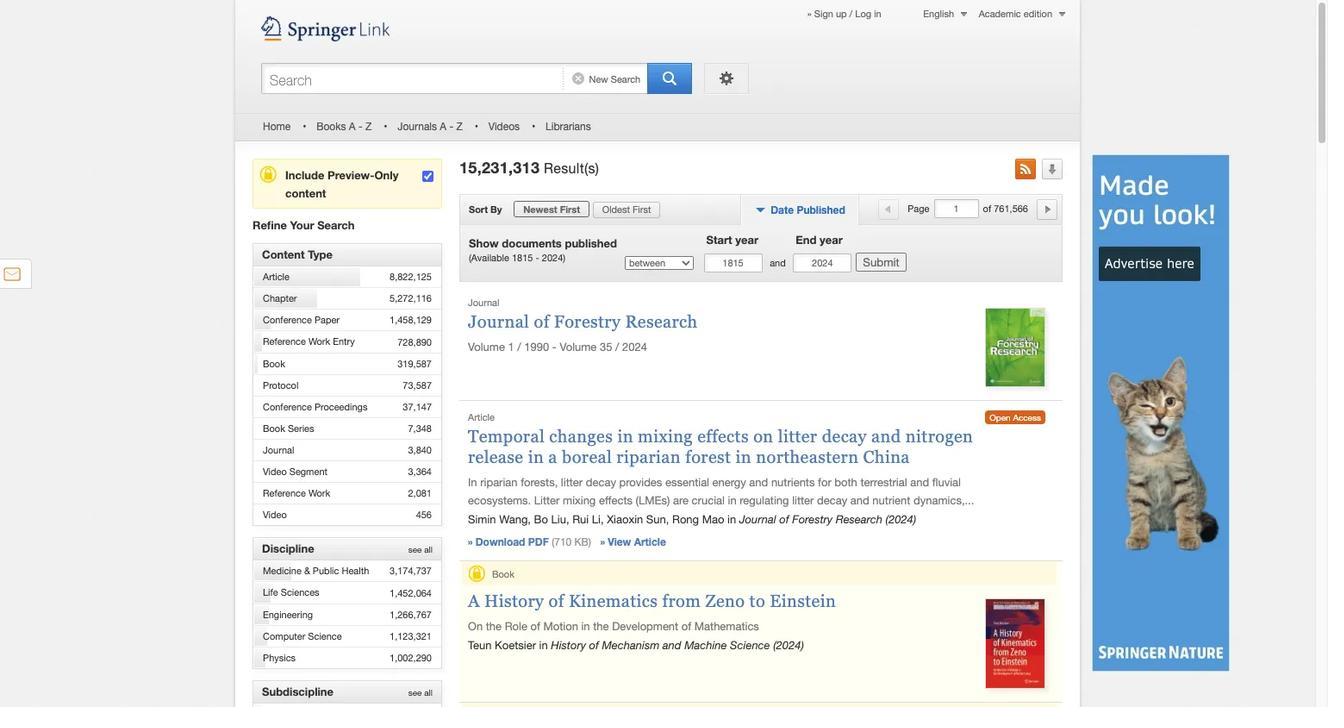 Task type: describe. For each thing, give the bounding box(es) containing it.
result(s)
[[544, 160, 600, 176]]

up
[[836, 9, 847, 19]]

english button
[[924, 9, 968, 19]]

work for reference work entry
[[309, 337, 330, 347]]

your
[[290, 218, 314, 232]]

3 , from the left
[[601, 513, 604, 526]]

advertisement region
[[1093, 154, 1231, 672]]

refine
[[253, 218, 287, 232]]

2 , from the left
[[566, 513, 570, 526]]

2 the from the left
[[593, 620, 609, 633]]

health
[[342, 566, 369, 576]]

conference for conference paper
[[263, 315, 312, 325]]

and inside open access temporal changes in mixing effects on litter decay and nitrogen release in a boreal riparian forest in northeastern china
[[872, 427, 902, 446]]

in riparian forests, litter decay provides essential energy and nutrients for both terrestrial and fluvial ecosystems. litter mixing effects (lmes) are crucial in regulating litter decay and nutrient dynamics,... simin wang , bo liu , rui li , xiaoxin sun , rong mao in journal of forestry research (2024)
[[468, 476, 975, 526]]

in left a
[[528, 448, 544, 467]]

video for video
[[263, 510, 287, 520]]

oldest
[[603, 204, 630, 215]]

segment
[[290, 467, 328, 477]]

new search link
[[563, 68, 641, 91]]

in down 'motion'
[[539, 639, 548, 652]]

bo
[[534, 513, 548, 526]]

books a - z link
[[317, 114, 372, 140]]

in right changes
[[618, 427, 634, 446]]

dynamics,...
[[914, 494, 975, 507]]

global navigation
[[235, 113, 1080, 140]]

z for journals a - z
[[457, 121, 463, 133]]

public
[[313, 566, 339, 576]]

ecosystems.
[[468, 494, 531, 507]]

view article link
[[601, 536, 666, 549]]

a history of kinematics from zeno to einstein
[[468, 592, 837, 611]]

rui li link
[[573, 513, 601, 526]]

journal up 1
[[468, 312, 530, 331]]

15,231,313 result(s)
[[460, 158, 600, 177]]

teun
[[468, 639, 492, 652]]

english
[[924, 9, 955, 19]]

physics
[[263, 652, 296, 663]]

0 vertical spatial forestry
[[554, 312, 621, 331]]

logo springerlink image
[[261, 16, 649, 41]]

search options image
[[706, 64, 749, 93]]

oldest first link
[[593, 202, 661, 218]]

1,002,290
[[390, 653, 432, 663]]

riparian inside in riparian forests, litter decay provides essential energy and nutrients for both terrestrial and fluvial ecosystems. litter mixing effects (lmes) are crucial in regulating litter decay and nutrient dynamics,... simin wang , bo liu , rui li , xiaoxin sun , rong mao in journal of forestry research (2024)
[[480, 476, 518, 489]]

book series
[[263, 423, 314, 434]]

medicine
[[263, 566, 302, 576]]

761,566
[[994, 204, 1029, 214]]

sciences
[[281, 588, 320, 598]]

Include Preview-Only content checkbox
[[423, 171, 434, 182]]

to
[[750, 592, 766, 611]]

sun
[[647, 513, 666, 526]]

boreal
[[562, 448, 612, 467]]

kb)
[[575, 537, 591, 549]]

3,364
[[408, 467, 432, 477]]

preview-
[[328, 168, 375, 182]]

mixing inside in riparian forests, litter decay provides essential energy and nutrients for both terrestrial and fluvial ecosystems. litter mixing effects (lmes) are crucial in regulating litter decay and nutrient dynamics,... simin wang , bo liu , rui li , xiaoxin sun , rong mao in journal of forestry research (2024)
[[563, 494, 596, 507]]

in right 'motion'
[[582, 620, 590, 633]]

of left 761,566
[[984, 204, 992, 214]]

see for subdiscipline
[[408, 687, 422, 697]]

a history of kinematics from zeno to einstein link
[[468, 592, 837, 611]]

entry
[[333, 337, 355, 347]]

forestry inside in riparian forests, litter decay provides essential energy and nutrients for both terrestrial and fluvial ecosystems. litter mixing effects (lmes) are crucial in regulating litter decay and nutrient dynamics,... simin wang , bo liu , rui li , xiaoxin sun , rong mao in journal of forestry research (2024)
[[793, 513, 833, 526]]

academic edition button
[[979, 9, 1066, 19]]

37,147
[[403, 402, 432, 412]]

0 horizontal spatial /
[[518, 340, 521, 353]]

published
[[565, 236, 617, 250]]

books a - z
[[317, 121, 372, 133]]

7,348
[[408, 423, 432, 434]]

kinematics
[[569, 592, 658, 611]]

first for newest first
[[560, 204, 580, 215]]

forests,
[[521, 476, 558, 489]]

Start year text field
[[704, 253, 763, 272]]

newest first
[[524, 204, 580, 215]]

»
[[808, 9, 812, 19]]

- right books
[[359, 121, 363, 133]]

librarians
[[546, 121, 591, 133]]

and left fluvial
[[911, 476, 930, 489]]

machine
[[685, 639, 727, 652]]

rong mao link
[[673, 513, 725, 526]]

in up energy
[[736, 448, 752, 467]]

2 vertical spatial article
[[634, 536, 666, 549]]

and up regulating
[[750, 476, 769, 489]]

nutrient
[[873, 494, 911, 507]]

1 , from the left
[[528, 513, 531, 526]]

content
[[285, 186, 326, 200]]

effects inside open access temporal changes in mixing effects on litter decay and nitrogen release in a boreal riparian forest in northeastern china
[[698, 427, 749, 446]]

by
[[491, 204, 502, 215]]

motion
[[544, 620, 578, 633]]

fluvial
[[933, 476, 961, 489]]

journal of forestry research link for (2024)
[[740, 513, 883, 526]]

(2024) inside "on the role of motion in the development of mathematics teun koetsier in history of mechanism and machine science (2024)"
[[774, 639, 804, 652]]

reference work entry
[[263, 337, 355, 347]]

2 vertical spatial decay
[[817, 494, 848, 507]]

volume 1 / 1990 - volume 35 / 2024
[[468, 340, 647, 353]]

mixing inside open access temporal changes in mixing effects on litter decay and nitrogen release in a boreal riparian forest in northeastern china
[[638, 427, 693, 446]]

liu
[[551, 513, 566, 526]]

1,458,129
[[390, 315, 432, 325]]

see all link for discipline
[[408, 544, 433, 555]]

discipline
[[262, 542, 314, 556]]

a
[[549, 448, 558, 467]]

see all link for subdiscipline
[[408, 687, 433, 697]]

z for books a - z
[[366, 121, 372, 133]]

of down from
[[682, 620, 692, 633]]

Search text field
[[262, 64, 556, 93]]

2024 inside show documents published (available 1815 - 2024 )
[[542, 252, 563, 263]]

new search
[[589, 74, 641, 85]]

and left end year text field
[[770, 257, 786, 268]]

for
[[818, 476, 832, 489]]

videos
[[489, 121, 520, 133]]

mechanism
[[602, 639, 660, 652]]

development
[[612, 620, 679, 633]]

start year
[[707, 233, 759, 247]]

history inside "on the role of motion in the development of mathematics teun koetsier in history of mechanism and machine science (2024)"
[[551, 639, 586, 652]]

all for subdiscipline
[[424, 687, 433, 697]]

2,081
[[408, 488, 432, 499]]

of up '1990'
[[534, 312, 550, 331]]

0 horizontal spatial science
[[308, 631, 342, 641]]

journals a - z link
[[398, 114, 463, 140]]

on the role of motion in the development of mathematics teun koetsier in history of mechanism and machine science (2024)
[[468, 620, 804, 652]]

search inside search field
[[611, 74, 641, 85]]

show documents published (available 1815 - 2024 )
[[469, 236, 617, 263]]

proceedings
[[315, 402, 368, 412]]

1 vertical spatial article
[[468, 412, 495, 423]]

3,174,737
[[390, 566, 432, 576]]

a for journals
[[440, 121, 447, 133]]

and down both
[[851, 494, 870, 507]]

1 the from the left
[[486, 620, 502, 633]]

(lmes)
[[636, 494, 670, 507]]

year for start year
[[736, 233, 759, 247]]

sort
[[469, 204, 488, 215]]

einstein
[[770, 592, 837, 611]]

open
[[990, 412, 1011, 423]]

conference proceedings
[[263, 402, 368, 412]]

content
[[262, 248, 305, 261]]

litter inside open access temporal changes in mixing effects on litter decay and nitrogen release in a boreal riparian forest in northeastern china
[[778, 427, 818, 446]]



Task type: vqa. For each thing, say whether or not it's contained in the screenshot.
Manufacturing in the "proceedings of faim 2023, june 18–22, 2023, porto, portugal, volume 1: modern manufacturing francisco j. g. silva … in lecture notes in mechanical engineering (2024)"
no



Task type: locate. For each thing, give the bounding box(es) containing it.
1 vertical spatial decay
[[586, 476, 616, 489]]

0 horizontal spatial riparian
[[480, 476, 518, 489]]

no access image
[[468, 565, 485, 582]]

2 work from the top
[[309, 488, 330, 499]]

1 horizontal spatial journal of forestry research link
[[740, 513, 883, 526]]

reference down conference paper
[[263, 337, 306, 347]]

0 vertical spatial see
[[408, 544, 422, 555]]

(2024) down einstein
[[774, 639, 804, 652]]

see all link up 3,174,737
[[408, 544, 433, 555]]

0 horizontal spatial z
[[366, 121, 372, 133]]

0 vertical spatial search
[[611, 74, 641, 85]]

0 horizontal spatial (2024)
[[774, 639, 804, 652]]

history down 'motion'
[[551, 639, 586, 652]]

1 horizontal spatial riparian
[[617, 448, 681, 467]]

volume down the journal of forestry research
[[560, 340, 597, 353]]

1 vertical spatial forestry
[[793, 513, 833, 526]]

1 work from the top
[[309, 337, 330, 347]]

1 vertical spatial all
[[424, 687, 433, 697]]

see all for subdiscipline
[[408, 687, 433, 697]]

2 horizontal spatial /
[[850, 9, 853, 19]]

koetsier
[[495, 639, 536, 652]]

video up reference work
[[263, 467, 287, 477]]

pdf
[[528, 536, 549, 549]]

conference up book series
[[263, 402, 312, 412]]

effects inside in riparian forests, litter decay provides essential energy and nutrients for both terrestrial and fluvial ecosystems. litter mixing effects (lmes) are crucial in regulating litter decay and nutrient dynamics,... simin wang , bo liu , rui li , xiaoxin sun , rong mao in journal of forestry research (2024)
[[599, 494, 633, 507]]

see
[[408, 544, 422, 555], [408, 687, 422, 697]]

0 vertical spatial see all
[[408, 544, 433, 555]]

1 horizontal spatial the
[[593, 620, 609, 633]]

refine your search
[[253, 218, 355, 232]]

reference down 'video segment'
[[263, 488, 306, 499]]

0 vertical spatial effects
[[698, 427, 749, 446]]

1 horizontal spatial a
[[440, 121, 447, 133]]

z
[[366, 121, 372, 133], [457, 121, 463, 133]]

1,266,767
[[390, 609, 432, 620]]

next image
[[1037, 199, 1058, 220]]

1 vertical spatial effects
[[599, 494, 633, 507]]

0 vertical spatial all
[[424, 544, 433, 555]]

journal down regulating
[[740, 513, 777, 526]]

only
[[375, 168, 399, 182]]

0 vertical spatial book
[[263, 358, 285, 369]]

banner
[[235, 0, 1080, 141]]

0 vertical spatial reference
[[263, 337, 306, 347]]

date
[[771, 203, 794, 216]]

medicine & public health
[[263, 566, 369, 576]]

forestry up "35"
[[554, 312, 621, 331]]

academic edition
[[979, 9, 1053, 19]]

in
[[468, 476, 477, 489]]

temporal changes in mixing effects on litter decay and nitrogen release in a boreal riparian forest in northeastern china link
[[468, 427, 974, 467]]

include preview-only content
[[285, 168, 399, 200]]

show
[[469, 236, 499, 250]]

work down paper
[[309, 337, 330, 347]]

1 vertical spatial (2024)
[[774, 639, 804, 652]]

, left rui on the left of the page
[[566, 513, 570, 526]]

newest
[[524, 204, 558, 215]]

1 vertical spatial 2024
[[623, 340, 647, 353]]

science down mathematics
[[730, 639, 771, 652]]

15,231,313
[[460, 158, 540, 177]]

0 horizontal spatial journal of forestry research link
[[468, 312, 698, 331]]

see all up 3,174,737
[[408, 544, 433, 555]]

restricted content image
[[260, 166, 277, 183]]

1 vertical spatial reference
[[263, 488, 306, 499]]

0 vertical spatial 2024
[[542, 252, 563, 263]]

search up type
[[317, 218, 355, 232]]

page
[[908, 204, 933, 214]]

book up protocol
[[263, 358, 285, 369]]

journals
[[398, 121, 437, 133]]

the right on
[[486, 620, 502, 633]]

previous disabled image
[[879, 199, 900, 220]]

0 horizontal spatial a
[[349, 121, 356, 133]]

video for video segment
[[263, 467, 287, 477]]

1 horizontal spatial 2024
[[623, 340, 647, 353]]

1 volume from the left
[[468, 340, 505, 353]]

xiaoxin
[[607, 513, 644, 526]]

1 vertical spatial riparian
[[480, 476, 518, 489]]

1 horizontal spatial science
[[730, 639, 771, 652]]

on
[[754, 427, 774, 446]]

1 reference from the top
[[263, 337, 306, 347]]

date published button
[[741, 194, 860, 225]]

mixing up rui on the left of the page
[[563, 494, 596, 507]]

0 horizontal spatial 2024
[[542, 252, 563, 263]]

1 vertical spatial see
[[408, 687, 422, 697]]

1 vertical spatial see all link
[[408, 687, 433, 697]]

journal down (available
[[468, 297, 500, 307]]

End year text field
[[794, 253, 852, 272]]

0 horizontal spatial research
[[626, 312, 698, 331]]

2 z from the left
[[457, 121, 463, 133]]

decay up the northeastern
[[822, 427, 867, 446]]

first right the newest
[[560, 204, 580, 215]]

edition
[[1024, 9, 1053, 19]]

- inside show documents published (available 1815 - 2024 )
[[536, 252, 540, 263]]

1 vertical spatial see all
[[408, 687, 433, 697]]

video down reference work
[[263, 510, 287, 520]]

1 horizontal spatial research
[[836, 513, 883, 526]]

journal
[[468, 297, 500, 307], [468, 312, 530, 331], [263, 445, 294, 455], [740, 513, 777, 526]]

1 vertical spatial journal of forestry research link
[[740, 513, 883, 526]]

0 vertical spatial journal of forestry research link
[[468, 312, 698, 331]]

science inside "on the role of motion in the development of mathematics teun koetsier in history of mechanism and machine science (2024)"
[[730, 639, 771, 652]]

riparian inside open access temporal changes in mixing effects on litter decay and nitrogen release in a boreal riparian forest in northeastern china
[[617, 448, 681, 467]]

1 horizontal spatial mixing
[[638, 427, 693, 446]]

73,587
[[403, 380, 432, 390]]

1 horizontal spatial forestry
[[793, 513, 833, 526]]

journals a - z
[[398, 121, 463, 133]]

book right no access image
[[492, 569, 515, 580]]

0 horizontal spatial first
[[560, 204, 580, 215]]

research inside in riparian forests, litter decay provides essential energy and nutrients for both terrestrial and fluvial ecosystems. litter mixing effects (lmes) are crucial in regulating litter decay and nutrient dynamics,... simin wang , bo liu , rui li , xiaoxin sun , rong mao in journal of forestry research (2024)
[[836, 513, 883, 526]]

search right the new
[[611, 74, 641, 85]]

year for end year
[[820, 233, 843, 247]]

a right journals
[[440, 121, 447, 133]]

regulating
[[740, 494, 789, 507]]

all
[[424, 544, 433, 555], [424, 687, 433, 697]]

2 video from the top
[[263, 510, 287, 520]]

1 horizontal spatial (2024)
[[886, 513, 917, 526]]

protocol
[[263, 380, 299, 390]]

a for books
[[349, 121, 356, 133]]

home link
[[263, 114, 291, 140]]

journal of forestry research link up "35"
[[468, 312, 698, 331]]

reference for reference work
[[263, 488, 306, 499]]

» sign up / log in link
[[808, 9, 882, 19]]

/ right 1
[[518, 340, 521, 353]]

history
[[485, 592, 544, 611], [551, 639, 586, 652]]

None text field
[[934, 199, 979, 218]]

&
[[304, 566, 310, 576]]

mixing up forest
[[638, 427, 693, 446]]

0 horizontal spatial search
[[317, 218, 355, 232]]

2 year from the left
[[820, 233, 843, 247]]

journal inside in riparian forests, litter decay provides essential energy and nutrients for both terrestrial and fluvial ecosystems. litter mixing effects (lmes) are crucial in regulating litter decay and nutrient dynamics,... simin wang , bo liu , rui li , xiaoxin sun , rong mao in journal of forestry research (2024)
[[740, 513, 777, 526]]

0 vertical spatial see all link
[[408, 544, 433, 555]]

reference work
[[263, 488, 330, 499]]

(710
[[552, 537, 572, 549]]

books
[[317, 121, 346, 133]]

reference for reference work entry
[[263, 337, 306, 347]]

1 horizontal spatial history
[[551, 639, 586, 652]]

1 year from the left
[[736, 233, 759, 247]]

conference for conference proceedings
[[263, 402, 312, 412]]

teun koetsier link
[[468, 639, 536, 652]]

all for discipline
[[424, 544, 433, 555]]

videos link
[[489, 114, 520, 140]]

article up 'temporal'
[[468, 412, 495, 423]]

on
[[468, 620, 483, 633]]

essential
[[666, 476, 710, 489]]

journal of forestry research link for volume 1 / 1990 - volume 35 / 2024
[[468, 312, 698, 331]]

science right 'computer'
[[308, 631, 342, 641]]

all up 3,174,737
[[424, 544, 433, 555]]

forestry down for
[[793, 513, 833, 526]]

1 video from the top
[[263, 467, 287, 477]]

1 horizontal spatial z
[[457, 121, 463, 133]]

1 horizontal spatial search
[[611, 74, 641, 85]]

z right books
[[366, 121, 372, 133]]

(2024) inside in riparian forests, litter decay provides essential energy and nutrients for both terrestrial and fluvial ecosystems. litter mixing effects (lmes) are crucial in regulating litter decay and nutrient dynamics,... simin wang , bo liu , rui li , xiaoxin sun , rong mao in journal of forestry research (2024)
[[886, 513, 917, 526]]

(2024) down nutrient
[[886, 513, 917, 526]]

1 vertical spatial research
[[836, 513, 883, 526]]

china
[[864, 448, 910, 467]]

documents
[[502, 236, 562, 250]]

, left rong
[[666, 513, 669, 526]]

1 see all from the top
[[408, 544, 433, 555]]

year up start year text field at the right top
[[736, 233, 759, 247]]

2 horizontal spatial article
[[634, 536, 666, 549]]

see all link down 1,002,290
[[408, 687, 433, 697]]

1 vertical spatial mixing
[[563, 494, 596, 507]]

1 vertical spatial video
[[263, 510, 287, 520]]

conference
[[263, 315, 312, 325], [263, 402, 312, 412]]

in right log
[[874, 9, 882, 19]]

2 horizontal spatial a
[[468, 592, 480, 611]]

simin
[[468, 513, 496, 526]]

see all
[[408, 544, 433, 555], [408, 687, 433, 697]]

effects up forest
[[698, 427, 749, 446]]

/ right "35"
[[616, 340, 619, 353]]

2 volume from the left
[[560, 340, 597, 353]]

article up the chapter
[[263, 272, 290, 282]]

3,840
[[408, 445, 432, 455]]

1 horizontal spatial volume
[[560, 340, 597, 353]]

None submit
[[648, 63, 693, 94], [857, 253, 907, 272], [648, 63, 693, 94], [857, 253, 907, 272]]

1 vertical spatial history
[[551, 639, 586, 652]]

and
[[770, 257, 786, 268], [872, 427, 902, 446], [750, 476, 769, 489], [911, 476, 930, 489], [851, 494, 870, 507], [663, 639, 682, 652]]

decay down boreal
[[586, 476, 616, 489]]

role
[[505, 620, 528, 633]]

1 vertical spatial book
[[263, 423, 285, 434]]

life sciences
[[263, 588, 320, 598]]

, left the bo
[[528, 513, 531, 526]]

0 vertical spatial video
[[263, 467, 287, 477]]

download image
[[1043, 159, 1063, 179]]

2 vertical spatial litter
[[793, 494, 814, 507]]

2 see from the top
[[408, 687, 422, 697]]

1 vertical spatial conference
[[263, 402, 312, 412]]

1 horizontal spatial effects
[[698, 427, 749, 446]]

of down regulating
[[780, 513, 790, 526]]

volume left 1
[[468, 340, 505, 353]]

first for oldest first
[[633, 204, 651, 215]]

journal of forestry research link
[[468, 312, 698, 331], [740, 513, 883, 526]]

1 horizontal spatial article
[[468, 412, 495, 423]]

0 vertical spatial litter
[[778, 427, 818, 446]]

see for discipline
[[408, 544, 422, 555]]

life
[[263, 588, 278, 598]]

0 horizontal spatial mixing
[[563, 494, 596, 507]]

open access temporal changes in mixing effects on litter decay and nitrogen release in a boreal riparian forest in northeastern china
[[468, 412, 1042, 467]]

end year
[[796, 233, 843, 247]]

newest first link
[[514, 201, 590, 217]]

456
[[416, 510, 432, 520]]

riparian up 'provides'
[[617, 448, 681, 467]]

a up on
[[468, 592, 480, 611]]

0 vertical spatial mixing
[[638, 427, 693, 446]]

2 see all from the top
[[408, 687, 433, 697]]

- right journals
[[450, 121, 454, 133]]

1 horizontal spatial /
[[616, 340, 619, 353]]

1,123,321
[[390, 631, 432, 641]]

(2024)
[[886, 513, 917, 526], [774, 639, 804, 652]]

/ right "up"
[[850, 9, 853, 19]]

litter down boreal
[[561, 476, 583, 489]]

- right the 1815
[[536, 252, 540, 263]]

book left series
[[263, 423, 285, 434]]

0 horizontal spatial history
[[485, 592, 544, 611]]

2 vertical spatial book
[[492, 569, 515, 580]]

conference down the chapter
[[263, 315, 312, 325]]

work for reference work
[[309, 488, 330, 499]]

journal down book series
[[263, 445, 294, 455]]

1 horizontal spatial first
[[633, 204, 651, 215]]

0 vertical spatial decay
[[822, 427, 867, 446]]

see all for discipline
[[408, 544, 433, 555]]

effects up xiaoxin
[[599, 494, 633, 507]]

0 horizontal spatial article
[[263, 272, 290, 282]]

2024 right "35"
[[623, 340, 647, 353]]

1 see all link from the top
[[408, 544, 433, 555]]

728,890
[[398, 337, 432, 347]]

published
[[797, 203, 846, 216]]

1 z from the left
[[366, 121, 372, 133]]

in right mao
[[728, 513, 737, 526]]

banner containing home
[[235, 0, 1080, 141]]

of inside in riparian forests, litter decay provides essential energy and nutrients for both terrestrial and fluvial ecosystems. litter mixing effects (lmes) are crucial in regulating litter decay and nutrient dynamics,... simin wang , bo liu , rui li , xiaoxin sun , rong mao in journal of forestry research (2024)
[[780, 513, 790, 526]]

1 horizontal spatial year
[[820, 233, 843, 247]]

and inside "on the role of motion in the development of mathematics teun koetsier in history of mechanism and machine science (2024)"
[[663, 639, 682, 652]]

- right '1990'
[[553, 340, 557, 353]]

z right journals
[[457, 121, 463, 133]]

2 see all link from the top
[[408, 687, 433, 697]]

oldest first
[[603, 204, 651, 215]]

2 reference from the top
[[263, 488, 306, 499]]

energy
[[713, 476, 747, 489]]

1 vertical spatial work
[[309, 488, 330, 499]]

work down "segment" at the bottom of page
[[309, 488, 330, 499]]

2 all from the top
[[424, 687, 433, 697]]

of right role
[[531, 620, 541, 633]]

end
[[796, 233, 817, 247]]

decay down for
[[817, 494, 848, 507]]

computer science
[[263, 631, 342, 641]]

article down sun
[[634, 536, 666, 549]]

science
[[308, 631, 342, 641], [730, 639, 771, 652]]

0 horizontal spatial volume
[[468, 340, 505, 353]]

first right oldest
[[633, 204, 651, 215]]

zeno
[[706, 592, 745, 611]]

1 vertical spatial search
[[317, 218, 355, 232]]

litter down nutrients
[[793, 494, 814, 507]]

of up 'motion'
[[549, 592, 565, 611]]

all down 1,002,290
[[424, 687, 433, 697]]

» sign up / log in
[[808, 9, 882, 19]]

0 horizontal spatial year
[[736, 233, 759, 247]]

a
[[349, 121, 356, 133], [440, 121, 447, 133], [468, 592, 480, 611]]

computer
[[263, 631, 306, 641]]

New Search search field
[[261, 63, 750, 94]]

0 vertical spatial riparian
[[617, 448, 681, 467]]

volume
[[468, 340, 505, 353], [560, 340, 597, 353]]

0 vertical spatial (2024)
[[886, 513, 917, 526]]

1 all from the top
[[424, 544, 433, 555]]

riparian up ecosystems.
[[480, 476, 518, 489]]

1 conference from the top
[[263, 315, 312, 325]]

history up role
[[485, 592, 544, 611]]

simin wang link
[[468, 513, 528, 526]]

of
[[984, 204, 992, 214], [534, 312, 550, 331], [780, 513, 790, 526], [549, 592, 565, 611], [531, 620, 541, 633], [682, 620, 692, 633], [589, 639, 599, 652]]

0 horizontal spatial forestry
[[554, 312, 621, 331]]

0 vertical spatial conference
[[263, 315, 312, 325]]

1 vertical spatial litter
[[561, 476, 583, 489]]

5,272,116
[[390, 294, 432, 304]]

year up end year text field
[[820, 233, 843, 247]]

and down development
[[663, 639, 682, 652]]

0 vertical spatial history
[[485, 592, 544, 611]]

forest
[[686, 448, 732, 467]]

history of mechanism and machine science link
[[551, 639, 771, 652]]

2024 down documents
[[542, 252, 563, 263]]

see all down 1,002,290
[[408, 687, 433, 697]]

litter up the northeastern
[[778, 427, 818, 446]]

0 vertical spatial article
[[263, 272, 290, 282]]

a right books
[[349, 121, 356, 133]]

see up 3,174,737
[[408, 544, 422, 555]]

of left 'mechanism'
[[589, 639, 599, 652]]

new
[[589, 74, 609, 85]]

riparian
[[617, 448, 681, 467], [480, 476, 518, 489]]

journal of forestry research link down for
[[740, 513, 883, 526]]

0 vertical spatial work
[[309, 337, 330, 347]]

the down kinematics
[[593, 620, 609, 633]]

0 horizontal spatial effects
[[599, 494, 633, 507]]

in down energy
[[728, 494, 737, 507]]

subscribe image
[[1016, 159, 1036, 179]]

decay inside open access temporal changes in mixing effects on litter decay and nitrogen release in a boreal riparian forest in northeastern china
[[822, 427, 867, 446]]

35
[[600, 340, 613, 353]]

2 conference from the top
[[263, 402, 312, 412]]

xiaoxin sun link
[[607, 513, 666, 526]]

, right rui on the left of the page
[[601, 513, 604, 526]]

0 vertical spatial research
[[626, 312, 698, 331]]

0 horizontal spatial the
[[486, 620, 502, 633]]

see down 1,002,290
[[408, 687, 422, 697]]

4 , from the left
[[666, 513, 669, 526]]

view article
[[608, 536, 666, 549]]

and up china
[[872, 427, 902, 446]]

1 see from the top
[[408, 544, 422, 555]]



